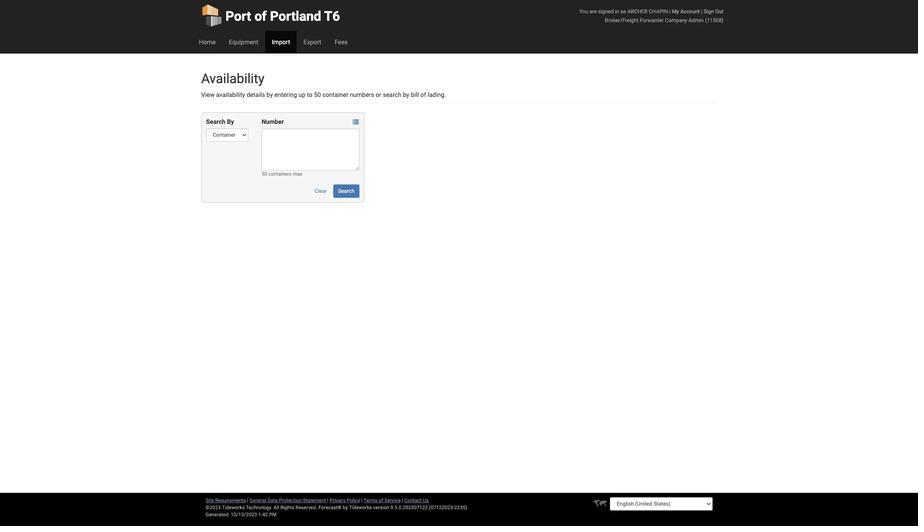 Task type: describe. For each thing, give the bounding box(es) containing it.
archer
[[628, 8, 648, 15]]

2 horizontal spatial of
[[421, 91, 426, 98]]

max
[[293, 171, 303, 177]]

entering
[[275, 91, 297, 98]]

policy
[[347, 498, 360, 504]]

privacy policy link
[[330, 498, 360, 504]]

search button
[[333, 185, 360, 198]]

| up the 9.5.0.202307122
[[402, 498, 403, 504]]

account
[[681, 8, 700, 15]]

10/13/2023
[[231, 512, 257, 518]]

you
[[579, 8, 588, 15]]

out
[[716, 8, 724, 15]]

site requirements | general data protection statement | privacy policy | terms of service | contact us ©2023 tideworks technology. all rights reserved. forecast® by tideworks version 9.5.0.202307122 (07122023-2235) generated: 10/13/2023 1:42 pm
[[206, 498, 467, 518]]

t6
[[324, 8, 340, 24]]

sign out link
[[704, 8, 724, 15]]

availability
[[216, 91, 245, 98]]

my account link
[[672, 8, 700, 15]]

us
[[423, 498, 429, 504]]

chapin
[[649, 8, 668, 15]]

Number text field
[[262, 128, 360, 171]]

clear
[[315, 188, 327, 194]]

2 horizontal spatial by
[[403, 91, 410, 98]]

pm
[[269, 512, 277, 518]]

you are signed in as archer chapin | my account | sign out broker/freight forwarder company admin (11508)
[[579, 8, 724, 23]]

forecast®
[[319, 505, 342, 511]]

2235)
[[454, 505, 467, 511]]

port
[[226, 8, 251, 24]]

search by
[[206, 118, 234, 125]]

to
[[307, 91, 313, 98]]

requirements
[[215, 498, 246, 504]]

broker/freight
[[605, 17, 639, 23]]

terms of service link
[[364, 498, 401, 504]]

data
[[268, 498, 278, 504]]

export button
[[297, 31, 328, 53]]

(11508)
[[705, 17, 724, 23]]

service
[[385, 498, 401, 504]]

statement
[[303, 498, 326, 504]]

details
[[247, 91, 265, 98]]

portland
[[270, 8, 321, 24]]

sign
[[704, 8, 714, 15]]

version
[[373, 505, 389, 511]]

general data protection statement link
[[250, 498, 326, 504]]

up
[[299, 91, 306, 98]]

numbers
[[350, 91, 374, 98]]

or
[[376, 91, 382, 98]]

show list image
[[353, 119, 359, 125]]

1 vertical spatial 50
[[262, 171, 267, 177]]

contact
[[405, 498, 422, 504]]

50 containers max
[[262, 171, 303, 177]]

1:42
[[258, 512, 268, 518]]

port of portland t6
[[226, 8, 340, 24]]

site
[[206, 498, 214, 504]]



Task type: locate. For each thing, give the bounding box(es) containing it.
search inside button
[[338, 188, 355, 194]]

by
[[267, 91, 273, 98], [403, 91, 410, 98], [343, 505, 348, 511]]

lading.
[[428, 91, 446, 98]]

2 vertical spatial of
[[379, 498, 384, 504]]

of up version at the left bottom
[[379, 498, 384, 504]]

terms
[[364, 498, 378, 504]]

| up tideworks
[[361, 498, 363, 504]]

site requirements link
[[206, 498, 246, 504]]

by down privacy policy link
[[343, 505, 348, 511]]

1 horizontal spatial by
[[343, 505, 348, 511]]

equipment
[[229, 39, 259, 46]]

of
[[255, 8, 267, 24], [421, 91, 426, 98], [379, 498, 384, 504]]

1 horizontal spatial 50
[[314, 91, 321, 98]]

forwarder
[[640, 17, 664, 23]]

0 vertical spatial of
[[255, 8, 267, 24]]

0 horizontal spatial 50
[[262, 171, 267, 177]]

port of portland t6 link
[[201, 0, 340, 31]]

fees button
[[328, 31, 355, 53]]

rights
[[281, 505, 294, 511]]

home
[[199, 39, 216, 46]]

©2023 tideworks
[[206, 505, 245, 511]]

| up forecast®
[[327, 498, 328, 504]]

bill
[[411, 91, 419, 98]]

home button
[[192, 31, 222, 53]]

admin
[[689, 17, 704, 23]]

number
[[262, 118, 284, 125]]

general
[[250, 498, 266, 504]]

of right bill
[[421, 91, 426, 98]]

generated:
[[206, 512, 230, 518]]

containers
[[268, 171, 292, 177]]

company
[[665, 17, 688, 23]]

50 right to
[[314, 91, 321, 98]]

search
[[206, 118, 226, 125], [338, 188, 355, 194]]

0 vertical spatial 50
[[314, 91, 321, 98]]

reserved.
[[296, 505, 317, 511]]

clear button
[[310, 185, 332, 198]]

0 horizontal spatial by
[[267, 91, 273, 98]]

50
[[314, 91, 321, 98], [262, 171, 267, 177]]

(07122023-
[[429, 505, 455, 511]]

privacy
[[330, 498, 346, 504]]

50 left containers
[[262, 171, 267, 177]]

search for search by
[[206, 118, 226, 125]]

| left sign
[[701, 8, 703, 15]]

0 horizontal spatial search
[[206, 118, 226, 125]]

1 horizontal spatial of
[[379, 498, 384, 504]]

fees
[[335, 39, 348, 46]]

contact us link
[[405, 498, 429, 504]]

protection
[[279, 498, 302, 504]]

of right "port"
[[255, 8, 267, 24]]

1 vertical spatial of
[[421, 91, 426, 98]]

search left by
[[206, 118, 226, 125]]

signed
[[598, 8, 614, 15]]

search
[[383, 91, 402, 98]]

import
[[272, 39, 290, 46]]

| left my on the top of the page
[[670, 8, 671, 15]]

are
[[590, 8, 597, 15]]

by inside site requirements | general data protection statement | privacy policy | terms of service | contact us ©2023 tideworks technology. all rights reserved. forecast® by tideworks version 9.5.0.202307122 (07122023-2235) generated: 10/13/2023 1:42 pm
[[343, 505, 348, 511]]

9.5.0.202307122
[[391, 505, 428, 511]]

1 horizontal spatial search
[[338, 188, 355, 194]]

of inside site requirements | general data protection statement | privacy policy | terms of service | contact us ©2023 tideworks technology. all rights reserved. forecast® by tideworks version 9.5.0.202307122 (07122023-2235) generated: 10/13/2023 1:42 pm
[[379, 498, 384, 504]]

| left general
[[247, 498, 248, 504]]

by left bill
[[403, 91, 410, 98]]

container
[[323, 91, 348, 98]]

availability
[[201, 71, 265, 86]]

import button
[[265, 31, 297, 53]]

my
[[672, 8, 679, 15]]

export
[[304, 39, 321, 46]]

0 horizontal spatial of
[[255, 8, 267, 24]]

search for search
[[338, 188, 355, 194]]

0 vertical spatial search
[[206, 118, 226, 125]]

equipment button
[[222, 31, 265, 53]]

by right details
[[267, 91, 273, 98]]

by
[[227, 118, 234, 125]]

in
[[615, 8, 620, 15]]

|
[[670, 8, 671, 15], [701, 8, 703, 15], [247, 498, 248, 504], [327, 498, 328, 504], [361, 498, 363, 504], [402, 498, 403, 504]]

search right clear
[[338, 188, 355, 194]]

all
[[274, 505, 279, 511]]

technology.
[[246, 505, 272, 511]]

view availability details by entering up to 50 container numbers or search by bill of lading.
[[201, 91, 446, 98]]

as
[[621, 8, 626, 15]]

1 vertical spatial search
[[338, 188, 355, 194]]

view
[[201, 91, 215, 98]]

tideworks
[[349, 505, 372, 511]]



Task type: vqa. For each thing, say whether or not it's contained in the screenshot.
v
no



